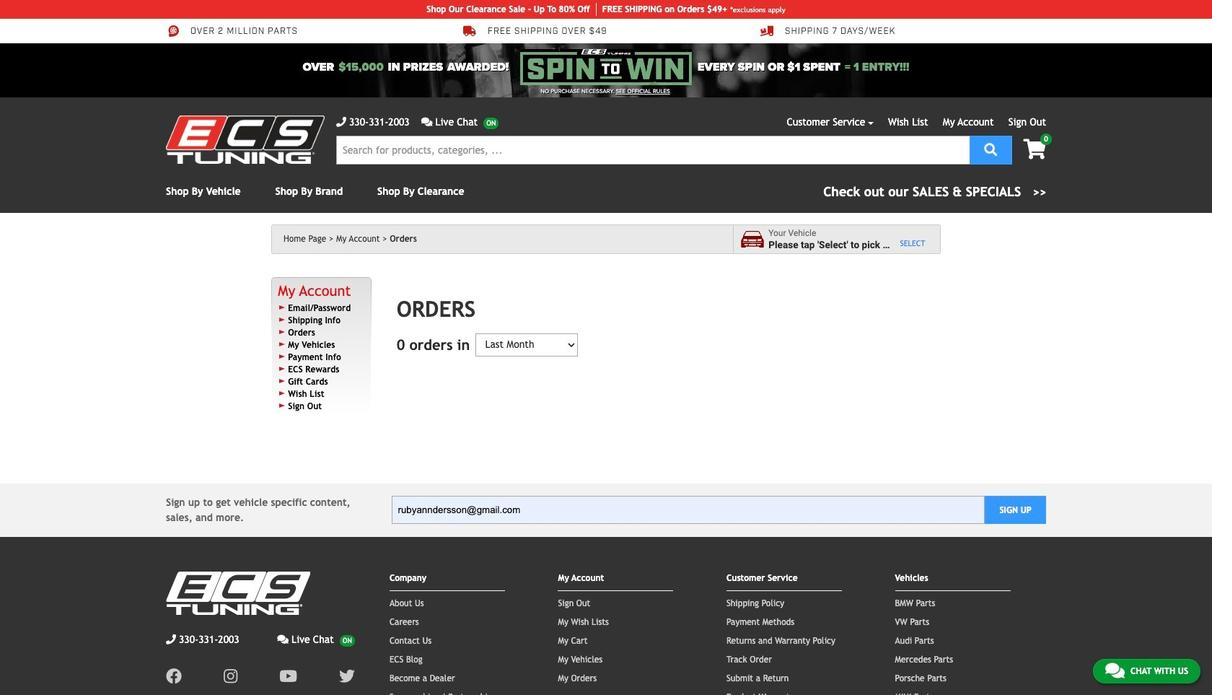Task type: describe. For each thing, give the bounding box(es) containing it.
phone image
[[166, 634, 176, 644]]

comments image for phone image
[[421, 117, 433, 127]]

phone image
[[336, 117, 346, 127]]

twitter logo image
[[339, 668, 355, 684]]

ecs tuning 'spin to win' contest logo image
[[520, 49, 692, 85]]

2 vertical spatial comments image
[[1106, 662, 1125, 679]]

youtube logo image
[[279, 668, 297, 684]]

facebook logo image
[[166, 668, 182, 684]]



Task type: locate. For each thing, give the bounding box(es) containing it.
0 vertical spatial ecs tuning image
[[166, 115, 325, 164]]

shopping cart image
[[1024, 139, 1046, 159]]

comments image for phone icon
[[277, 634, 289, 644]]

2 ecs tuning image from the top
[[166, 571, 310, 615]]

0 horizontal spatial comments image
[[277, 634, 289, 644]]

1 vertical spatial ecs tuning image
[[166, 571, 310, 615]]

Email email field
[[392, 496, 985, 524]]

1 horizontal spatial comments image
[[421, 117, 433, 127]]

instagram logo image
[[224, 668, 238, 684]]

0 vertical spatial comments image
[[421, 117, 433, 127]]

1 ecs tuning image from the top
[[166, 115, 325, 164]]

Search text field
[[336, 136, 970, 165]]

comments image
[[421, 117, 433, 127], [277, 634, 289, 644], [1106, 662, 1125, 679]]

ecs tuning image
[[166, 115, 325, 164], [166, 571, 310, 615]]

1 vertical spatial comments image
[[277, 634, 289, 644]]

search image
[[985, 143, 998, 156]]

2 horizontal spatial comments image
[[1106, 662, 1125, 679]]



Task type: vqa. For each thing, say whether or not it's contained in the screenshot.
3 'link'
no



